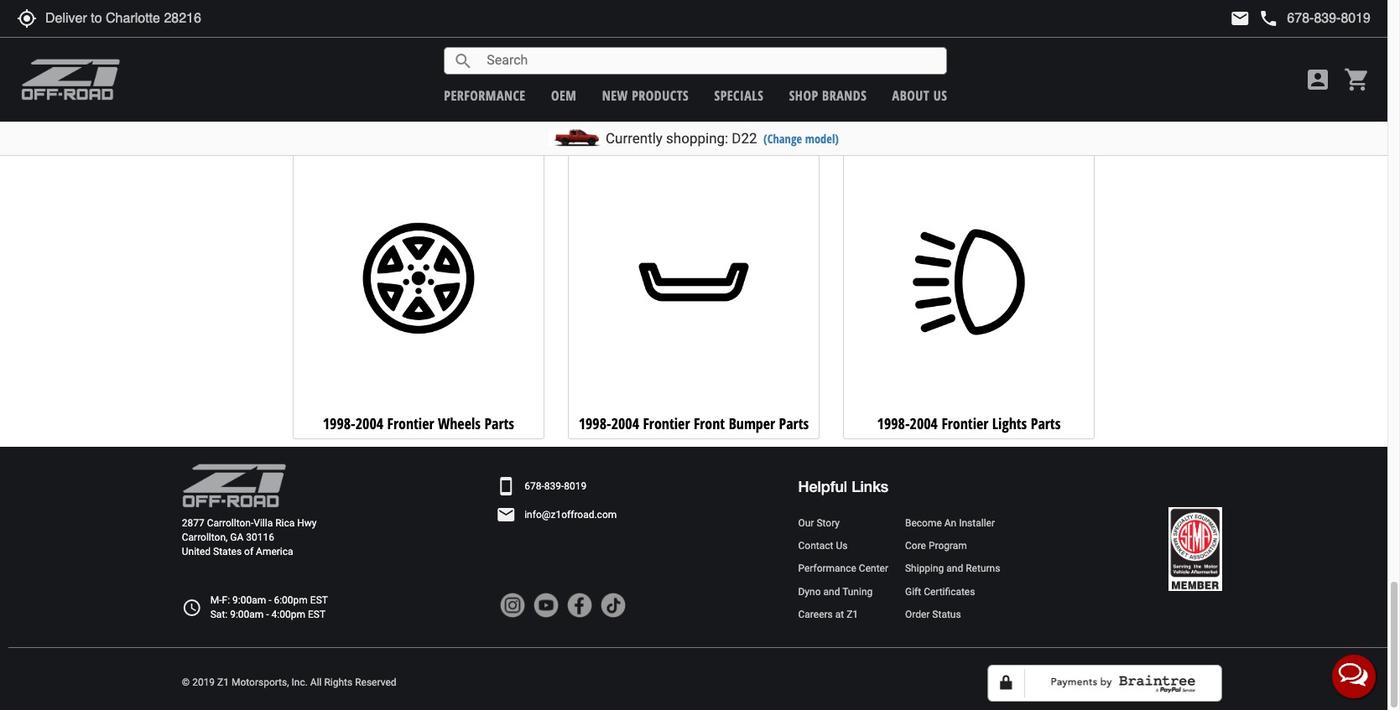 Task type: locate. For each thing, give the bounding box(es) containing it.
new
[[602, 86, 628, 104]]

shopping_cart link
[[1340, 66, 1371, 93]]

gift
[[905, 586, 921, 598]]

parts
[[505, 102, 535, 122], [771, 102, 800, 122], [1037, 102, 1067, 122], [484, 413, 514, 434], [779, 413, 809, 434], [1031, 413, 1061, 434]]

shop
[[789, 86, 819, 104]]

Search search field
[[473, 48, 947, 74]]

about us
[[892, 86, 948, 104]]

model)
[[805, 131, 839, 147]]

and inside shipping and returns link
[[947, 563, 963, 575]]

0 horizontal spatial and
[[824, 586, 840, 598]]

est right 6:00pm
[[310, 595, 328, 606]]

d22exhaust image
[[849, 0, 1090, 92]]

about us link
[[892, 86, 948, 104]]

1998-2004 frontier wheels parts link
[[293, 145, 545, 439]]

us down our story link
[[836, 541, 848, 552]]

1998- for 1998-2004 frontier exhaust parts
[[872, 102, 905, 122]]

performance center
[[798, 563, 889, 575]]

mail phone
[[1230, 8, 1279, 29]]

shopping_cart
[[1344, 66, 1371, 93]]

us for about us
[[934, 86, 948, 104]]

f:
[[222, 595, 230, 606]]

and right 'dyno'
[[824, 586, 840, 598]]

0 vertical spatial us
[[934, 86, 948, 104]]

shipping and returns link
[[905, 563, 1001, 577]]

frontier for 1998-2004 frontier air intakes parts
[[652, 102, 699, 122]]

1 horizontal spatial z1
[[847, 609, 858, 621]]

wheels
[[417, 102, 460, 122], [438, 413, 481, 434]]

est right 4:00pm
[[308, 609, 326, 621]]

program
[[929, 541, 967, 552]]

1998-2004 frontier air intakes parts link
[[568, 0, 820, 128]]

frontier
[[367, 102, 414, 122], [652, 102, 699, 122], [936, 102, 983, 122], [387, 413, 434, 434], [643, 413, 690, 434], [942, 413, 989, 434]]

- left 4:00pm
[[266, 609, 269, 621]]

america
[[256, 547, 293, 558]]

9:00am
[[232, 595, 266, 606], [230, 609, 264, 621]]

core
[[905, 541, 926, 552]]

1998-2004 frontier wheels parts
[[323, 413, 514, 434]]

1998- for 1998-2004 frontier lights parts
[[877, 413, 910, 434]]

rica
[[275, 518, 295, 530]]

all
[[310, 677, 322, 689]]

2004 for 1998-2004 frontier exhaust parts
[[905, 102, 933, 122]]

sat:
[[210, 609, 228, 621]]

1 vertical spatial and
[[824, 586, 840, 598]]

performance center link
[[798, 563, 889, 577]]

2877 carrollton-villa rica hwy carrollton, ga 30116 united states of america
[[182, 518, 317, 558]]

us
[[934, 86, 948, 104], [836, 541, 848, 552]]

performance
[[798, 563, 857, 575]]

1 vertical spatial us
[[836, 541, 848, 552]]

9:00am right f:
[[232, 595, 266, 606]]

my_location
[[17, 8, 37, 29]]

0 vertical spatial and
[[947, 563, 963, 575]]

villa
[[254, 518, 273, 530]]

- left 6:00pm
[[269, 595, 271, 606]]

and down core program link
[[947, 563, 963, 575]]

email info@z1offroad.com
[[496, 506, 617, 526]]

1 vertical spatial z1
[[217, 677, 229, 689]]

frontier for 1998-2004 frontier lights parts
[[942, 413, 989, 434]]

new products
[[602, 86, 689, 104]]

1 vertical spatial wheels
[[438, 413, 481, 434]]

parts right lights
[[1031, 413, 1061, 434]]

at
[[835, 609, 844, 621]]

access_time
[[182, 598, 202, 618]]

0 vertical spatial wheels
[[417, 102, 460, 122]]

parts right tires
[[505, 102, 535, 122]]

instagram link image
[[500, 593, 525, 618]]

order status
[[905, 609, 961, 621]]

account_box link
[[1301, 66, 1336, 93]]

dyno
[[798, 586, 821, 598]]

1998-2004 frontier front bumper parts link
[[568, 145, 820, 439]]

mail
[[1230, 8, 1251, 29]]

us for contact us
[[836, 541, 848, 552]]

2004 for 1998-2004 frontier lights parts
[[910, 413, 938, 434]]

tiktok link image
[[601, 593, 626, 618]]

0 vertical spatial z1
[[847, 609, 858, 621]]

oem
[[551, 86, 577, 104]]

frontier for 1998-2004 frontier front bumper parts
[[643, 413, 690, 434]]

shipping
[[905, 563, 944, 575]]

z1
[[847, 609, 858, 621], [217, 677, 229, 689]]

678-839-8019 link
[[525, 480, 587, 494]]

1 vertical spatial est
[[308, 609, 326, 621]]

helpful
[[798, 478, 848, 496]]

6:00pm
[[274, 595, 308, 606]]

0 vertical spatial 9:00am
[[232, 595, 266, 606]]

z1 for 2019
[[217, 677, 229, 689]]

2004 for 1998-2004 frontier air intakes parts
[[620, 102, 648, 122]]

search
[[453, 51, 473, 71]]

1998-2004 frontier wheels / tires parts link
[[293, 0, 545, 128]]

1 horizontal spatial and
[[947, 563, 963, 575]]

©
[[182, 677, 190, 689]]

z1 right at on the bottom of page
[[847, 609, 858, 621]]

1998-2004 frontier air intakes parts
[[587, 102, 800, 122]]

est
[[310, 595, 328, 606], [308, 609, 326, 621]]

returns
[[966, 563, 1001, 575]]

9:00am right 'sat:'
[[230, 609, 264, 621]]

shop brands link
[[789, 86, 867, 104]]

intakes
[[723, 102, 767, 122]]

0 vertical spatial -
[[269, 595, 271, 606]]

youtube link image
[[534, 593, 559, 618]]

1 vertical spatial 9:00am
[[230, 609, 264, 621]]

1 vertical spatial -
[[266, 609, 269, 621]]

z1 company logo image
[[182, 464, 287, 509]]

and for tuning
[[824, 586, 840, 598]]

1 horizontal spatial us
[[934, 86, 948, 104]]

exhaust
[[987, 102, 1033, 122]]

specials link
[[715, 86, 764, 104]]

-
[[269, 595, 271, 606], [266, 609, 269, 621]]

0 horizontal spatial z1
[[217, 677, 229, 689]]

4:00pm
[[272, 609, 305, 621]]

2877
[[182, 518, 204, 530]]

z1 right 2019 in the left bottom of the page
[[217, 677, 229, 689]]

1998-2004 frontier lights parts link
[[843, 145, 1095, 439]]

and inside dyno and tuning link
[[824, 586, 840, 598]]

us right about
[[934, 86, 948, 104]]

our story link
[[798, 517, 889, 531]]

contact us
[[798, 541, 848, 552]]

(change
[[764, 131, 802, 147]]

678-
[[525, 481, 544, 492]]

states
[[213, 547, 242, 558]]

0 horizontal spatial us
[[836, 541, 848, 552]]

parts up (change
[[771, 102, 800, 122]]



Task type: vqa. For each thing, say whether or not it's contained in the screenshot.
Expand on the left top of the page
no



Task type: describe. For each thing, give the bounding box(es) containing it.
shop brands
[[789, 86, 867, 104]]

parts up smartphone
[[484, 413, 514, 434]]

specials
[[715, 86, 764, 104]]

(change model) link
[[764, 131, 839, 147]]

2004 for 1998-2004 frontier wheels / tires parts
[[335, 102, 363, 122]]

gift certificates
[[905, 586, 975, 598]]

certificates
[[924, 586, 975, 598]]

d22
[[732, 130, 757, 147]]

careers
[[798, 609, 833, 621]]

facebook link image
[[567, 593, 593, 618]]

brands
[[822, 86, 867, 104]]

email
[[496, 506, 516, 526]]

rights
[[324, 677, 353, 689]]

d22front bumper image
[[573, 162, 815, 403]]

careers at z1 link
[[798, 608, 889, 623]]

gift certificates link
[[905, 585, 1001, 600]]

1998- for 1998-2004 frontier wheels parts
[[323, 413, 356, 434]]

1998-2004 frontier exhaust parts link
[[843, 0, 1095, 128]]

0 vertical spatial est
[[310, 595, 328, 606]]

center
[[859, 563, 889, 575]]

839-
[[544, 481, 564, 492]]

wheels for /
[[417, 102, 460, 122]]

our
[[798, 518, 814, 530]]

© 2019 z1 motorsports, inc. all rights reserved
[[182, 677, 396, 689]]

access_time m-f: 9:00am - 6:00pm est sat: 9:00am - 4:00pm est
[[182, 595, 328, 621]]

z1 for at
[[847, 609, 858, 621]]

products
[[632, 86, 689, 104]]

motorsports,
[[232, 677, 289, 689]]

core program link
[[905, 540, 1001, 554]]

sema member logo image
[[1169, 508, 1223, 592]]

frontier for 1998-2004 frontier wheels / tires parts
[[367, 102, 414, 122]]

united
[[182, 547, 211, 558]]

currently shopping: d22 (change model)
[[606, 130, 839, 147]]

d22air intakes image
[[573, 0, 815, 92]]

helpful links
[[798, 478, 889, 496]]

wheels for parts
[[438, 413, 481, 434]]

lights
[[992, 413, 1027, 434]]

become an installer link
[[905, 517, 1001, 531]]

mail link
[[1230, 8, 1251, 29]]

front
[[694, 413, 725, 434]]

parts right 'bumper'
[[779, 413, 809, 434]]

smartphone
[[496, 477, 516, 497]]

info@z1offroad.com
[[525, 509, 617, 521]]

our story
[[798, 518, 840, 530]]

2004 for 1998-2004 frontier front bumper parts
[[611, 413, 639, 434]]

1998-2004 frontier exhaust parts
[[872, 102, 1067, 122]]

hwy
[[297, 518, 317, 530]]

frontier for 1998-2004 frontier exhaust parts
[[936, 102, 983, 122]]

dyno and tuning link
[[798, 585, 889, 600]]

tires
[[474, 102, 501, 122]]

carrollton-
[[207, 518, 254, 530]]

1998- for 1998-2004 frontier front bumper parts
[[579, 413, 611, 434]]

new products link
[[602, 86, 689, 104]]

tuning
[[843, 586, 873, 598]]

d22wheels / tires image
[[298, 0, 539, 92]]

1998- for 1998-2004 frontier wheels / tires parts
[[302, 102, 335, 122]]

oem link
[[551, 86, 577, 104]]

inc.
[[292, 677, 308, 689]]

careers at z1
[[798, 609, 858, 621]]

an
[[945, 518, 957, 530]]

phone link
[[1259, 8, 1371, 29]]

about
[[892, 86, 930, 104]]

shipping and returns
[[905, 563, 1001, 575]]

become
[[905, 518, 942, 530]]

shopping:
[[666, 130, 728, 147]]

m-
[[210, 595, 222, 606]]

links
[[852, 478, 889, 496]]

account_box
[[1305, 66, 1332, 93]]

smartphone 678-839-8019
[[496, 477, 587, 497]]

info@z1offroad.com link
[[525, 508, 617, 523]]

8019
[[564, 481, 587, 492]]

1998-2004 frontier front bumper parts
[[579, 413, 809, 434]]

1998- for 1998-2004 frontier air intakes parts
[[587, 102, 620, 122]]

frontier for 1998-2004 frontier wheels parts
[[387, 413, 434, 434]]

contact
[[798, 541, 834, 552]]

carrollton,
[[182, 532, 228, 544]]

dyno and tuning
[[798, 586, 873, 598]]

status
[[933, 609, 961, 621]]

z1 motorsports logo image
[[21, 59, 120, 101]]

1998-2004 frontier wheels / tires parts
[[302, 102, 535, 122]]

contact us link
[[798, 540, 889, 554]]

ga
[[230, 532, 244, 544]]

currently
[[606, 130, 663, 147]]

parts right 'exhaust'
[[1037, 102, 1067, 122]]

and for returns
[[947, 563, 963, 575]]

reserved
[[355, 677, 396, 689]]

30116
[[246, 532, 274, 544]]

d22wheels image
[[298, 162, 539, 403]]

order
[[905, 609, 930, 621]]

/
[[464, 102, 470, 122]]

2004 for 1998-2004 frontier wheels parts
[[356, 413, 384, 434]]

of
[[244, 547, 253, 558]]

phone
[[1259, 8, 1279, 29]]

d22lights image
[[849, 162, 1090, 403]]

performance
[[444, 86, 526, 104]]

1998-2004 frontier lights parts
[[877, 413, 1061, 434]]



